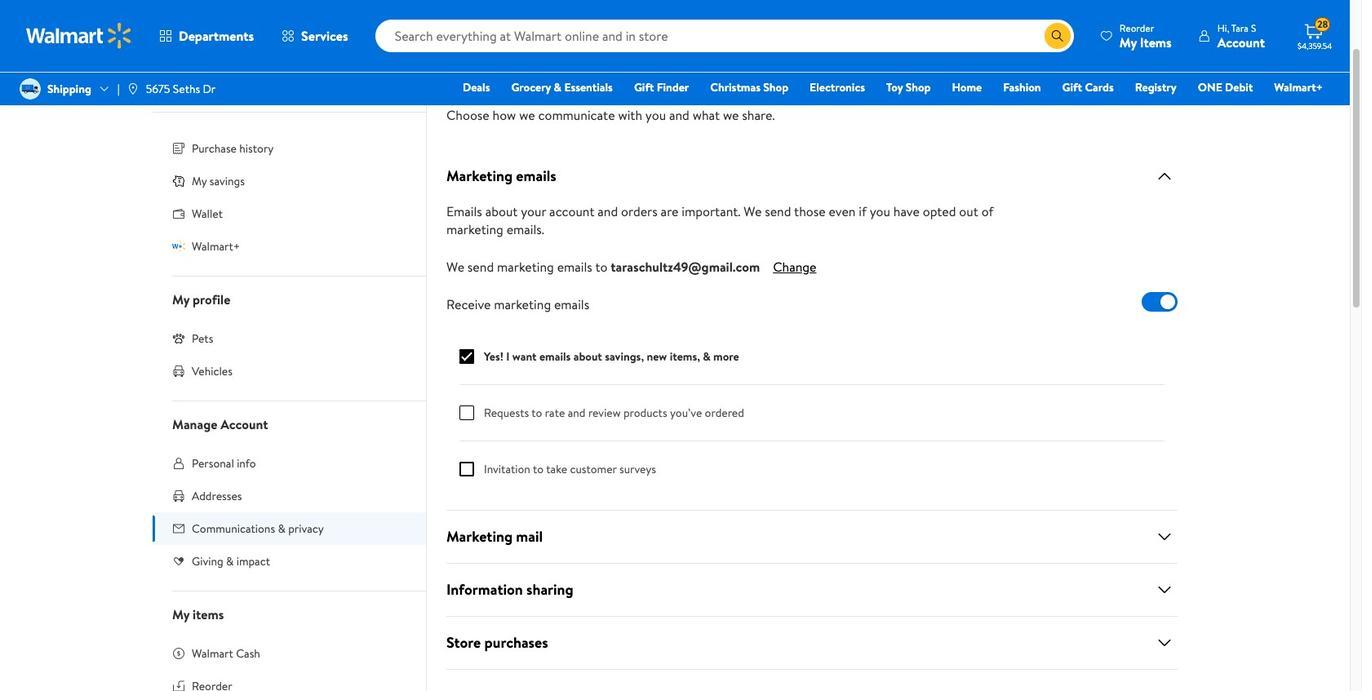 Task type: vqa. For each thing, say whether or not it's contained in the screenshot.
the bottom Send
yes



Task type: locate. For each thing, give the bounding box(es) containing it.
1 horizontal spatial account
[[1218, 33, 1265, 51]]

registry link
[[1128, 78, 1184, 96]]

icon image inside pets link
[[172, 332, 185, 345]]

 image
[[20, 78, 41, 100], [126, 82, 139, 95]]

0 horizontal spatial tara
[[201, 47, 236, 74]]

Search search field
[[375, 20, 1074, 52]]

marketing for marketing emails
[[446, 166, 513, 186]]

giving
[[192, 553, 223, 570]]

tara inside hi, tara s account
[[1231, 21, 1249, 35]]

customer
[[289, 76, 329, 90], [570, 461, 617, 477]]

a
[[244, 76, 249, 90]]

1 icon image from the top
[[172, 174, 185, 188]]

manage
[[172, 415, 217, 433]]

communications up grocery
[[446, 38, 638, 74]]

1 horizontal spatial privacy
[[668, 38, 751, 74]]

walmart left cash
[[192, 646, 233, 662]]

0 vertical spatial you
[[645, 106, 666, 124]]

1 horizontal spatial walmart
[[251, 76, 286, 90]]

0 horizontal spatial walmart
[[192, 646, 233, 662]]

store purchases image
[[1155, 633, 1174, 653]]

walmart+ link down my savings link
[[153, 230, 426, 263]]

1 gift from the left
[[634, 79, 654, 95]]

walmart right a
[[251, 76, 286, 90]]

change link
[[760, 258, 817, 276]]

ordered
[[705, 405, 744, 421]]

& left more
[[703, 349, 711, 365]]

you
[[645, 106, 666, 124], [870, 202, 890, 220]]

1 vertical spatial we
[[446, 258, 464, 276]]

you right with
[[645, 106, 666, 124]]

0 vertical spatial privacy
[[668, 38, 751, 74]]

1 horizontal spatial for
[[331, 76, 344, 90]]

 image right the |
[[126, 82, 139, 95]]

being
[[218, 76, 242, 90]]

0 horizontal spatial send
[[468, 258, 494, 276]]

hi, inside hi, tara thanks for being a walmart customer for 1 month
[[172, 47, 197, 74]]

tara left the s
[[1231, 21, 1249, 35]]

1 vertical spatial privacy
[[288, 521, 324, 537]]

1 horizontal spatial walmart+
[[1274, 79, 1323, 95]]

& down addresses 'link'
[[278, 521, 285, 537]]

1 shop from the left
[[763, 79, 789, 95]]

personal info
[[192, 455, 256, 472]]

privacy up the christmas
[[668, 38, 751, 74]]

hi, left the s
[[1218, 21, 1229, 35]]

Walmart Site-Wide search field
[[375, 20, 1074, 52]]

giving & impact link
[[153, 545, 426, 578]]

emails up your on the top left of page
[[516, 166, 556, 186]]

0 vertical spatial hi,
[[1218, 21, 1229, 35]]

gift
[[634, 79, 654, 95], [1062, 79, 1082, 95]]

1 horizontal spatial about
[[573, 349, 602, 365]]

0 horizontal spatial communications & privacy
[[192, 521, 324, 537]]

products
[[623, 405, 667, 421]]

about left your on the top left of page
[[485, 202, 518, 220]]

information sharing image
[[1155, 580, 1174, 600]]

with
[[618, 106, 642, 124]]

we right important.
[[744, 202, 762, 220]]

2 for from the left
[[331, 76, 344, 90]]

choose how we communicate with you and what we share.
[[446, 106, 775, 124]]

addresses link
[[153, 480, 426, 513]]

0 vertical spatial communications & privacy
[[446, 38, 751, 74]]

walmart+ down $4,359.54
[[1274, 79, 1323, 95]]

hi, inside hi, tara s account
[[1218, 21, 1229, 35]]

send up receive
[[468, 258, 494, 276]]

emails about your account and orders are important. we send those even if you have opted out of marketing emails.
[[446, 202, 994, 238]]

home
[[952, 79, 982, 95]]

Requests to rate and review products you've ordered checkbox
[[460, 406, 474, 420]]

1 vertical spatial customer
[[570, 461, 617, 477]]

0 vertical spatial tara
[[1231, 21, 1249, 35]]

home link
[[945, 78, 989, 96]]

shop for christmas shop
[[763, 79, 789, 95]]

0 vertical spatial send
[[765, 202, 791, 220]]

tara for account
[[1231, 21, 1249, 35]]

dr
[[203, 81, 216, 97]]

tara down departments
[[201, 47, 236, 74]]

1 horizontal spatial and
[[598, 202, 618, 220]]

marketing
[[446, 166, 513, 186], [446, 526, 513, 547]]

send left those
[[765, 202, 791, 220]]

information
[[446, 579, 523, 600]]

1 vertical spatial marketing
[[497, 258, 554, 276]]

emails
[[446, 202, 482, 220]]

about left savings,
[[573, 349, 602, 365]]

reorder
[[1120, 21, 1154, 35]]

1 vertical spatial walmart+
[[192, 238, 240, 255]]

 image left "shipping"
[[20, 78, 41, 100]]

you right if
[[870, 202, 890, 220]]

3 icon image from the top
[[172, 332, 185, 345]]

Invitation to take customer surveys checkbox
[[460, 462, 474, 477]]

0 horizontal spatial shop
[[763, 79, 789, 95]]

1 horizontal spatial hi,
[[1218, 21, 1229, 35]]

1 vertical spatial tara
[[201, 47, 236, 74]]

1 vertical spatial walmart+ link
[[153, 230, 426, 263]]

1 horizontal spatial shop
[[906, 79, 931, 95]]

purchase history
[[192, 140, 274, 157]]

0 horizontal spatial you
[[645, 106, 666, 124]]

for left 'being'
[[203, 76, 216, 90]]

0 horizontal spatial we
[[519, 106, 535, 124]]

2 gift from the left
[[1062, 79, 1082, 95]]

icon image up my profile
[[172, 240, 185, 253]]

1 vertical spatial to
[[532, 405, 542, 421]]

yes!
[[484, 349, 503, 365]]

0 horizontal spatial account
[[221, 415, 268, 433]]

your
[[521, 202, 546, 220]]

2 vertical spatial icon image
[[172, 332, 185, 345]]

marketing inside emails about your account and orders are important. we send those even if you have opted out of marketing emails.
[[446, 220, 503, 238]]

customer right take
[[570, 461, 617, 477]]

send
[[765, 202, 791, 220], [468, 258, 494, 276]]

walmart inside hi, tara thanks for being a walmart customer for 1 month
[[251, 76, 286, 90]]

if
[[859, 202, 867, 220]]

1 vertical spatial walmart
[[192, 646, 233, 662]]

my left the "savings"
[[192, 173, 207, 189]]

2 shop from the left
[[906, 79, 931, 95]]

we right how
[[519, 106, 535, 124]]

1 horizontal spatial communications & privacy
[[446, 38, 751, 74]]

2 marketing from the top
[[446, 526, 513, 547]]

gift left cards
[[1062, 79, 1082, 95]]

we up receive
[[446, 258, 464, 276]]

gift left finder
[[634, 79, 654, 95]]

purchase
[[192, 140, 237, 157]]

0 vertical spatial about
[[485, 202, 518, 220]]

icon image inside my savings link
[[172, 174, 185, 188]]

we send marketing emails to taraschultz49@gmail.com
[[446, 258, 760, 276]]

0 horizontal spatial gift
[[634, 79, 654, 95]]

1 for from the left
[[203, 76, 216, 90]]

shop up share.
[[763, 79, 789, 95]]

my
[[1120, 33, 1137, 51], [192, 173, 207, 189], [172, 291, 190, 309], [172, 606, 190, 624]]

communications up giving & impact
[[192, 521, 275, 537]]

and left orders
[[598, 202, 618, 220]]

info
[[237, 455, 256, 472]]

2 icon image from the top
[[172, 240, 185, 253]]

0 vertical spatial walmart
[[251, 76, 286, 90]]

marketing left mail in the bottom of the page
[[446, 526, 513, 547]]

and right rate
[[568, 405, 586, 421]]

finder
[[657, 79, 689, 95]]

1 horizontal spatial tara
[[1231, 21, 1249, 35]]

hi, tara thanks for being a walmart customer for 1 month
[[172, 47, 349, 104]]

my left profile
[[172, 291, 190, 309]]

hi, for account
[[1218, 21, 1229, 35]]

icon image left pets
[[172, 332, 185, 345]]

0 horizontal spatial privacy
[[288, 521, 324, 537]]

vehicles link
[[153, 355, 426, 388]]

about
[[485, 202, 518, 220], [573, 349, 602, 365]]

christmas shop
[[710, 79, 789, 95]]

walmart
[[251, 76, 286, 90], [192, 646, 233, 662]]

tara
[[1231, 21, 1249, 35], [201, 47, 236, 74]]

christmas shop link
[[703, 78, 796, 96]]

electronics
[[810, 79, 865, 95]]

profile
[[193, 291, 230, 309]]

share.
[[742, 106, 775, 124]]

marketing down emails.
[[497, 258, 554, 276]]

account up info
[[221, 415, 268, 433]]

mail
[[516, 526, 543, 547]]

1 horizontal spatial send
[[765, 202, 791, 220]]

0 horizontal spatial and
[[568, 405, 586, 421]]

0 horizontal spatial hi,
[[172, 47, 197, 74]]

0 vertical spatial we
[[744, 202, 762, 220]]

tara inside hi, tara thanks for being a walmart customer for 1 month
[[201, 47, 236, 74]]

deals
[[463, 79, 490, 95]]

1 horizontal spatial we
[[723, 106, 739, 124]]

1 vertical spatial icon image
[[172, 240, 185, 253]]

1 horizontal spatial gift
[[1062, 79, 1082, 95]]

0 vertical spatial customer
[[289, 76, 329, 90]]

28
[[1317, 17, 1328, 31]]

communications
[[446, 38, 638, 74], [192, 521, 275, 537]]

walmart cash link
[[153, 637, 426, 670]]

icon image left my savings
[[172, 174, 185, 188]]

0 vertical spatial marketing
[[446, 220, 503, 238]]

1 horizontal spatial you
[[870, 202, 890, 220]]

0 horizontal spatial communications
[[192, 521, 275, 537]]

shipping
[[47, 81, 91, 97]]

0 horizontal spatial walmart+ link
[[153, 230, 426, 263]]

marketing emails
[[446, 166, 556, 186]]

shop right toy
[[906, 79, 931, 95]]

0 vertical spatial marketing
[[446, 166, 513, 186]]

my left 'items'
[[1120, 33, 1137, 51]]

walmart+
[[1274, 79, 1323, 95], [192, 238, 240, 255]]

walmart+ down wallet
[[192, 238, 240, 255]]

emails down account
[[557, 258, 592, 276]]

marketing up the emails
[[446, 166, 513, 186]]

my left items at the left
[[172, 606, 190, 624]]

store
[[446, 633, 481, 653]]

walmart+ link down $4,359.54
[[1267, 78, 1330, 96]]

1 horizontal spatial we
[[744, 202, 762, 220]]

1 vertical spatial hi,
[[172, 47, 197, 74]]

2 horizontal spatial and
[[669, 106, 690, 124]]

1 vertical spatial marketing
[[446, 526, 513, 547]]

hi, tara link
[[172, 47, 236, 81]]

privacy up giving & impact link
[[288, 521, 324, 537]]

one debit
[[1198, 79, 1253, 95]]

1 vertical spatial communications
[[192, 521, 275, 537]]

account up debit
[[1218, 33, 1265, 51]]

hi, up thanks
[[172, 47, 197, 74]]

and left what
[[669, 106, 690, 124]]

new
[[647, 349, 667, 365]]

0 vertical spatial to
[[595, 258, 608, 276]]

0 horizontal spatial about
[[485, 202, 518, 220]]

wallet link
[[153, 198, 426, 230]]

we right what
[[723, 106, 739, 124]]

gift finder link
[[627, 78, 696, 96]]

those
[[794, 202, 826, 220]]

1 vertical spatial communications & privacy
[[192, 521, 324, 537]]

marketing up want
[[494, 295, 551, 313]]

0 horizontal spatial for
[[203, 76, 216, 90]]

marketing left emails.
[[446, 220, 503, 238]]

communications & privacy up essentials
[[446, 38, 751, 74]]

one debit link
[[1191, 78, 1260, 96]]

0 vertical spatial walmart+ link
[[1267, 78, 1330, 96]]

for left 1
[[331, 76, 344, 90]]

2 vertical spatial to
[[533, 461, 544, 477]]

my inside reorder my items
[[1120, 33, 1137, 51]]

1 marketing from the top
[[446, 166, 513, 186]]

0 horizontal spatial walmart+
[[192, 238, 240, 255]]

0 vertical spatial walmart+
[[1274, 79, 1323, 95]]

customer left 1
[[289, 76, 329, 90]]

communications & privacy up impact
[[192, 521, 324, 537]]

1 vertical spatial and
[[598, 202, 618, 220]]

 image for shipping
[[20, 78, 41, 100]]

0 vertical spatial icon image
[[172, 174, 185, 188]]

account
[[1218, 33, 1265, 51], [221, 415, 268, 433]]

0 horizontal spatial we
[[446, 258, 464, 276]]

we inside emails about your account and orders are important. we send those even if you have opted out of marketing emails.
[[744, 202, 762, 220]]

cash
[[236, 646, 260, 662]]

0 horizontal spatial  image
[[20, 78, 41, 100]]

sharing
[[526, 579, 574, 600]]

my for items
[[172, 606, 190, 624]]

invitation
[[484, 461, 530, 477]]

we
[[744, 202, 762, 220], [446, 258, 464, 276]]

how
[[493, 106, 516, 124]]

1 vertical spatial you
[[870, 202, 890, 220]]

search icon image
[[1051, 29, 1064, 42]]

my savings
[[192, 173, 245, 189]]

s
[[1251, 21, 1256, 35]]

1 horizontal spatial communications
[[446, 38, 638, 74]]

& inside "link"
[[278, 521, 285, 537]]

1 horizontal spatial  image
[[126, 82, 139, 95]]

important.
[[682, 202, 741, 220]]

icon image
[[172, 174, 185, 188], [172, 240, 185, 253], [172, 332, 185, 345]]

0 horizontal spatial customer
[[289, 76, 329, 90]]



Task type: describe. For each thing, give the bounding box(es) containing it.
gift for gift finder
[[634, 79, 654, 95]]

vehicles
[[192, 363, 232, 380]]

essentials
[[564, 79, 613, 95]]

wallet
[[192, 206, 223, 222]]

receive
[[446, 295, 491, 313]]

month
[[172, 91, 200, 104]]

christmas
[[710, 79, 761, 95]]

items,
[[670, 349, 700, 365]]

manage account
[[172, 415, 268, 433]]

impact
[[236, 553, 270, 570]]

communications inside "link"
[[192, 521, 275, 537]]

& right giving
[[226, 553, 234, 570]]

purchases
[[484, 633, 548, 653]]

surveys
[[619, 461, 656, 477]]

pets
[[192, 331, 213, 347]]

send inside emails about your account and orders are important. we send those even if you have opted out of marketing emails.
[[765, 202, 791, 220]]

take
[[546, 461, 567, 477]]

tara for for
[[201, 47, 236, 74]]

2 vertical spatial and
[[568, 405, 586, 421]]

items
[[193, 606, 224, 624]]

registry
[[1135, 79, 1177, 95]]

requests to rate and review products you've ordered
[[484, 405, 744, 421]]

review
[[588, 405, 621, 421]]

 image for 5675 seths dr
[[126, 82, 139, 95]]

what
[[693, 106, 720, 124]]

0 vertical spatial and
[[669, 106, 690, 124]]

departments
[[179, 27, 254, 45]]

purchase history link
[[153, 132, 426, 165]]

savings,
[[605, 349, 644, 365]]

change
[[773, 258, 817, 276]]

services button
[[268, 16, 362, 56]]

you inside emails about your account and orders are important. we send those even if you have opted out of marketing emails.
[[870, 202, 890, 220]]

hi, tara s account
[[1218, 21, 1265, 51]]

fashion link
[[996, 78, 1048, 96]]

requests
[[484, 405, 529, 421]]

$4,359.54
[[1298, 40, 1332, 51]]

5675
[[146, 81, 170, 97]]

one
[[1198, 79, 1222, 95]]

communications & privacy inside "link"
[[192, 521, 324, 537]]

icon image for my savings
[[172, 174, 185, 188]]

my savings link
[[153, 165, 426, 198]]

emails down we send marketing emails to taraschultz49@gmail.com
[[554, 295, 589, 313]]

want
[[512, 349, 537, 365]]

fashion
[[1003, 79, 1041, 95]]

thanks
[[172, 76, 201, 90]]

even
[[829, 202, 856, 220]]

deals link
[[455, 78, 497, 96]]

choose
[[446, 106, 490, 124]]

gift cards
[[1062, 79, 1114, 95]]

electronics link
[[802, 78, 873, 96]]

about inside emails about your account and orders are important. we send those even if you have opted out of marketing emails.
[[485, 202, 518, 220]]

of
[[982, 202, 994, 220]]

walmart cash
[[192, 646, 260, 662]]

rate
[[545, 405, 565, 421]]

1 vertical spatial account
[[221, 415, 268, 433]]

invitation to take customer surveys
[[484, 461, 656, 477]]

1 horizontal spatial customer
[[570, 461, 617, 477]]

reorder my items
[[1120, 21, 1172, 51]]

out
[[959, 202, 978, 220]]

marketing mail image
[[1155, 527, 1174, 547]]

toy shop
[[886, 79, 931, 95]]

1 vertical spatial about
[[573, 349, 602, 365]]

opted
[[923, 202, 956, 220]]

0 vertical spatial communications
[[446, 38, 638, 74]]

more
[[713, 349, 739, 365]]

marketing emails image
[[1155, 167, 1174, 186]]

receive marketing emails. invitation to take customer surveys element
[[460, 461, 1165, 477]]

store purchases
[[446, 633, 548, 653]]

taraschultz49@gmail.com
[[611, 258, 760, 276]]

1 vertical spatial send
[[468, 258, 494, 276]]

to for customer
[[533, 461, 544, 477]]

Yes! I want emails about savings, new items, & more checkbox
[[460, 349, 474, 364]]

information sharing
[[446, 579, 574, 600]]

personal info link
[[153, 447, 426, 480]]

0 vertical spatial account
[[1218, 33, 1265, 51]]

are
[[661, 202, 679, 220]]

communicate
[[538, 106, 615, 124]]

account
[[549, 202, 595, 220]]

receive marketing emails. requests to rate and review products you've ordered element
[[460, 405, 1165, 421]]

2 we from the left
[[723, 106, 739, 124]]

grocery & essentials
[[511, 79, 613, 95]]

hi, for thanks for being a walmart customer for 1 month
[[172, 47, 197, 74]]

marketing mail
[[446, 526, 543, 547]]

personal
[[192, 455, 234, 472]]

customer inside hi, tara thanks for being a walmart customer for 1 month
[[289, 76, 329, 90]]

my for profile
[[172, 291, 190, 309]]

1 horizontal spatial walmart+ link
[[1267, 78, 1330, 96]]

gift for gift cards
[[1062, 79, 1082, 95]]

emails.
[[507, 220, 544, 238]]

1 we from the left
[[519, 106, 535, 124]]

giving & impact
[[192, 553, 270, 570]]

my for savings
[[192, 173, 207, 189]]

grocery & essentials link
[[504, 78, 620, 96]]

receive marketing emails. yes! i want emails about savings, new items, & more element
[[460, 349, 1165, 365]]

to for and
[[532, 405, 542, 421]]

privacy inside "link"
[[288, 521, 324, 537]]

walmart image
[[26, 23, 132, 49]]

& right grocery
[[554, 79, 562, 95]]

you've
[[670, 405, 702, 421]]

receive marketing emails
[[446, 295, 589, 313]]

gift cards link
[[1055, 78, 1121, 96]]

emails right want
[[539, 349, 571, 365]]

pets link
[[153, 322, 426, 355]]

and inside emails about your account and orders are important. we send those even if you have opted out of marketing emails.
[[598, 202, 618, 220]]

cards
[[1085, 79, 1114, 95]]

my profile
[[172, 291, 230, 309]]

items
[[1140, 33, 1172, 51]]

2 vertical spatial marketing
[[494, 295, 551, 313]]

services
[[301, 27, 348, 45]]

history
[[239, 140, 274, 157]]

1
[[346, 76, 349, 90]]

marketing for marketing mail
[[446, 526, 513, 547]]

icon image for walmart+
[[172, 240, 185, 253]]

& up gift finder link
[[644, 38, 662, 74]]

icon image for pets
[[172, 332, 185, 345]]

shop for toy shop
[[906, 79, 931, 95]]



